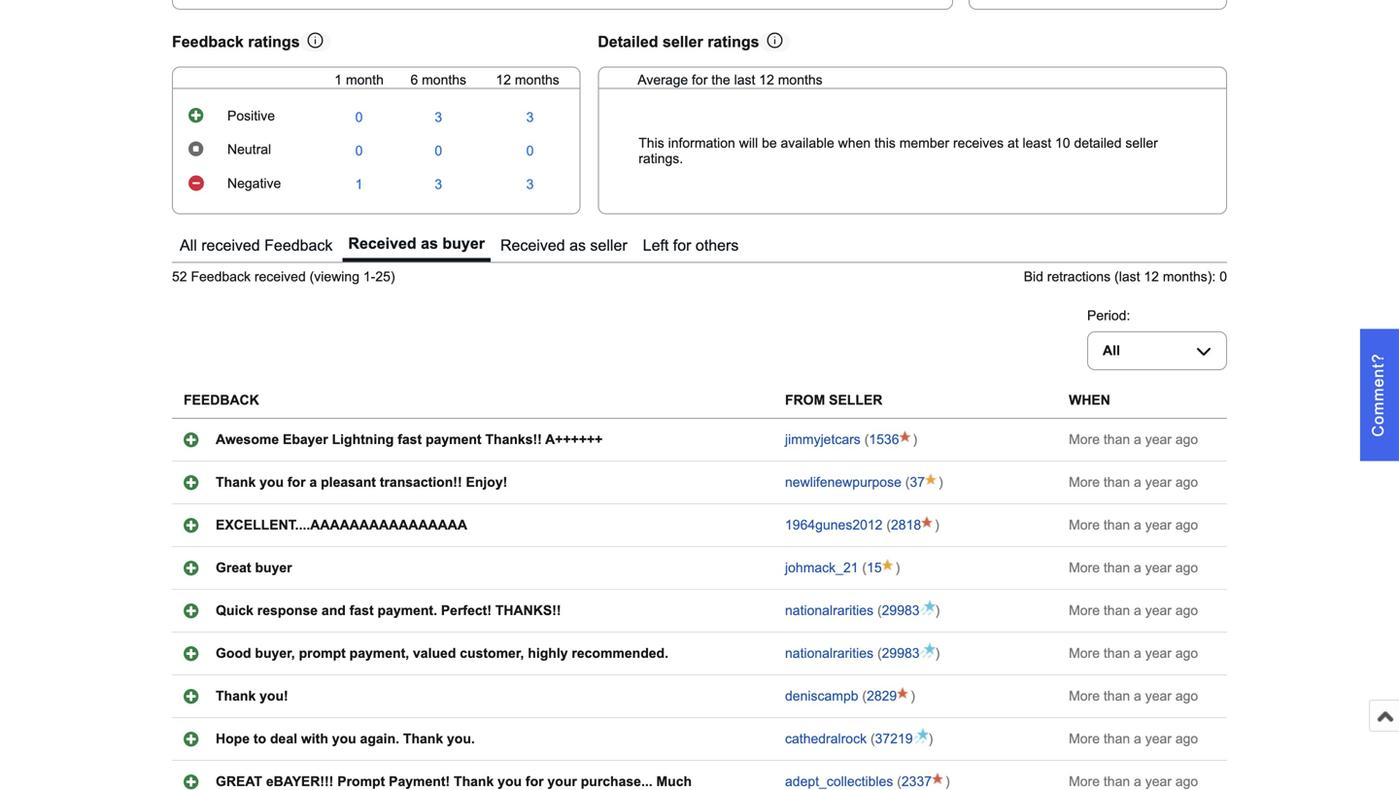 Task type: vqa. For each thing, say whether or not it's contained in the screenshot.
5th More from the bottom
yes



Task type: describe. For each thing, give the bounding box(es) containing it.
feedback ratings
[[172, 33, 300, 51]]

detailed seller ratings
[[598, 33, 760, 51]]

15 link
[[867, 560, 882, 576]]

( 2818
[[883, 518, 922, 533]]

ago for thanks!!
[[1176, 603, 1199, 618]]

seller
[[829, 393, 883, 408]]

last
[[735, 72, 756, 87]]

7 more than a year ago element from the top
[[1069, 689, 1199, 704]]

for inside great ebayer!!! prompt payment! thank you for your purchase... much
[[526, 774, 544, 789]]

52
[[172, 269, 187, 284]]

others
[[696, 237, 739, 254]]

37 link
[[910, 475, 925, 490]]

a for hope to deal with you again. thank you.
[[1134, 732, 1142, 747]]

) for for
[[946, 774, 950, 789]]

a++++++
[[546, 432, 603, 447]]

detailed
[[1075, 136, 1122, 151]]

15
[[867, 560, 882, 576]]

all received feedback button
[[174, 230, 339, 262]]

thanks!!
[[486, 432, 542, 447]]

1964gunes2012 link
[[785, 518, 883, 533]]

3 months from the left
[[778, 72, 823, 87]]

feedback inside button
[[265, 237, 333, 254]]

1 horizontal spatial 12
[[759, 72, 775, 87]]

2 horizontal spatial 12
[[1145, 269, 1160, 284]]

deal
[[270, 732, 297, 747]]

newlifenewpurpose
[[785, 475, 902, 490]]

10
[[1056, 136, 1071, 151]]

fast for payment
[[398, 432, 422, 447]]

will
[[739, 136, 758, 151]]

( for highly
[[878, 646, 882, 661]]

more than a year ago element for highly
[[1069, 646, 1199, 661]]

when element
[[1069, 393, 1111, 408]]

great ebayer!!! prompt payment! thank you for your purchase... much appreciated! element
[[216, 774, 692, 790]]

29983 for quick response and fast payment. perfect! thanks!!
[[882, 603, 920, 618]]

4 more than a year ago from the top
[[1069, 560, 1199, 576]]

) for a++++++
[[913, 432, 918, 447]]

1 horizontal spatial seller
[[663, 33, 704, 51]]

0 right 'months):'
[[1220, 269, 1228, 284]]

0 for 0 button on top of '1' "button"
[[355, 143, 363, 158]]

3 year from the top
[[1146, 518, 1172, 533]]

2818
[[891, 518, 922, 533]]

1536 link
[[869, 432, 900, 447]]

received as seller
[[501, 237, 628, 254]]

29983 link for good buyer, prompt payment, valued customer, highly recommended.
[[882, 646, 920, 661]]

enjoy!
[[466, 475, 508, 490]]

1 ratings from the left
[[248, 33, 300, 51]]

3 button down 12 months
[[526, 110, 534, 125]]

nationalrarities link for good buyer, prompt payment, valued customer, highly recommended.
[[785, 646, 874, 661]]

than for for
[[1104, 774, 1131, 789]]

nationalrarities for good buyer, prompt payment, valued customer, highly recommended.
[[785, 646, 874, 661]]

7 more from the top
[[1069, 689, 1100, 704]]

ago for thank
[[1176, 732, 1199, 747]]

and
[[322, 603, 346, 618]]

when
[[839, 136, 871, 151]]

2337 link
[[902, 774, 932, 789]]

3 for the 3 button on top of received as seller
[[526, 177, 534, 192]]

jimmyjetcars
[[785, 432, 861, 447]]

2 ratings from the left
[[708, 33, 760, 51]]

thank inside great ebayer!!! prompt payment! thank you for your purchase... much
[[454, 774, 494, 789]]

cathedralrock link
[[785, 732, 867, 747]]

4 more from the top
[[1069, 560, 1100, 576]]

recommended.
[[572, 646, 669, 661]]

( 2829
[[859, 689, 897, 704]]

great buyer element
[[216, 560, 292, 576]]

quick response and fast payment. perfect! thanks!!
[[216, 603, 561, 618]]

this
[[639, 136, 665, 151]]

ebayer!!!
[[266, 774, 334, 789]]

customer,
[[460, 646, 524, 661]]

purchase...
[[581, 774, 653, 789]]

received for received as buyer
[[348, 235, 417, 252]]

1 button
[[355, 177, 363, 192]]

for down ebayer
[[288, 475, 306, 490]]

average for the last 12 months
[[638, 72, 823, 87]]

period:
[[1088, 308, 1131, 323]]

a for great buyer
[[1134, 560, 1142, 576]]

prompt
[[299, 646, 346, 661]]

left
[[643, 237, 669, 254]]

( 29983 for good buyer, prompt payment, valued customer, highly recommended.
[[874, 646, 920, 661]]

ebayer
[[283, 432, 328, 447]]

more than a year ago for for
[[1069, 774, 1199, 789]]

( for for
[[897, 774, 902, 789]]

3 more than a year ago from the top
[[1069, 518, 1199, 533]]

the
[[712, 72, 731, 87]]

7 more than a year ago from the top
[[1069, 689, 1199, 704]]

2829
[[867, 689, 897, 704]]

bid retractions (last 12 months): 0
[[1024, 269, 1228, 284]]

much
[[657, 774, 692, 789]]

ago for highly
[[1176, 646, 1199, 661]]

thank left you!
[[216, 689, 256, 704]]

a for excellent....aaaaaaaaaaaaaaaa
[[1134, 518, 1142, 533]]

1536
[[869, 432, 900, 447]]

6 months
[[411, 72, 467, 87]]

a for awesome ebayer lightning fast payment thanks!! a++++++
[[1134, 432, 1142, 447]]

more for highly
[[1069, 646, 1100, 661]]

ago for for
[[1176, 774, 1199, 789]]

great buyer
[[216, 560, 292, 576]]

more than a year ago element for thanks!!
[[1069, 603, 1199, 618]]

12 months
[[496, 72, 560, 87]]

ratings.
[[639, 151, 684, 166]]

than for a++++++
[[1104, 432, 1131, 447]]

payment
[[426, 432, 482, 447]]

more than a year ago for enjoy!
[[1069, 475, 1199, 490]]

( 29983 for quick response and fast payment. perfect! thanks!!
[[874, 603, 920, 618]]

information
[[668, 136, 736, 151]]

adept_collectibles
[[785, 774, 894, 789]]

all button
[[1088, 332, 1228, 370]]

more than a year ago for thanks!!
[[1069, 603, 1199, 618]]

more than a year ago element for a++++++
[[1069, 432, 1199, 447]]

nationalrarities for quick response and fast payment. perfect! thanks!!
[[785, 603, 874, 618]]

awesome ebayer lightning fast payment thanks!! a++++++
[[216, 432, 603, 447]]

37219
[[875, 732, 913, 747]]

thanks!!
[[496, 603, 561, 618]]

ago for enjoy!
[[1176, 475, 1199, 490]]

payment!
[[389, 774, 450, 789]]

this
[[875, 136, 896, 151]]

to
[[254, 732, 266, 747]]

year for thanks!!
[[1146, 603, 1172, 618]]

29983 for good buyer, prompt payment, valued customer, highly recommended.
[[882, 646, 920, 661]]

lightning
[[332, 432, 394, 447]]

received as seller button
[[495, 230, 633, 262]]

when
[[1069, 393, 1111, 408]]

more for thank
[[1069, 732, 1100, 747]]

2 vertical spatial feedback
[[191, 269, 251, 284]]

as for seller
[[570, 237, 586, 254]]

0 horizontal spatial 12
[[496, 72, 511, 87]]

awesome
[[216, 432, 279, 447]]

3 for the 3 button under 12 months
[[526, 110, 534, 125]]

1 month
[[335, 72, 384, 87]]

with
[[301, 732, 328, 747]]

37219 link
[[875, 732, 913, 747]]

excellent....aaaaaaaaaaaaaaaa element
[[216, 518, 468, 533]]

3 for the 3 button underneath '6 months'
[[435, 110, 442, 125]]

than for highly
[[1104, 646, 1131, 661]]

) for enjoy!
[[939, 475, 944, 490]]

7 ago from the top
[[1176, 689, 1199, 704]]

received as buyer button
[[343, 230, 491, 262]]

month
[[346, 72, 384, 87]]

( 1536
[[861, 432, 900, 447]]

payment.
[[378, 603, 437, 618]]

you!
[[260, 689, 288, 704]]

) for thanks!!
[[936, 603, 940, 618]]

0 horizontal spatial you
[[260, 475, 284, 490]]

great
[[216, 560, 251, 576]]

received as buyer
[[348, 235, 485, 252]]

year for enjoy!
[[1146, 475, 1172, 490]]



Task type: locate. For each thing, give the bounding box(es) containing it.
you right with
[[332, 732, 356, 747]]

this information will be available when this member receives at least 10 detailed seller ratings.
[[639, 136, 1159, 166]]

5 than from the top
[[1104, 603, 1131, 618]]

6
[[411, 72, 418, 87]]

0 vertical spatial received
[[201, 237, 260, 254]]

( 37219
[[867, 732, 913, 747]]

cathedralrock
[[785, 732, 867, 747]]

as inside received as seller button
[[570, 237, 586, 254]]

( 15
[[859, 560, 882, 576]]

8 year from the top
[[1146, 732, 1172, 747]]

( for thanks!!
[[878, 603, 882, 618]]

1 vertical spatial all
[[1103, 343, 1121, 358]]

0 vertical spatial 29983
[[882, 603, 920, 618]]

1964gunes2012
[[785, 518, 883, 533]]

more than a year ago for thank
[[1069, 732, 1199, 747]]

3 button up the received as buyer
[[435, 177, 442, 192]]

more
[[1069, 432, 1100, 447], [1069, 475, 1100, 490], [1069, 518, 1100, 533], [1069, 560, 1100, 576], [1069, 603, 1100, 618], [1069, 646, 1100, 661], [1069, 689, 1100, 704], [1069, 732, 1100, 747], [1069, 774, 1100, 789]]

a for thank you for a pleasant transaction!! enjoy!
[[1134, 475, 1142, 490]]

1 more than a year ago element from the top
[[1069, 432, 1199, 447]]

negative
[[227, 176, 281, 191]]

more for a++++++
[[1069, 432, 1100, 447]]

12 right '6 months'
[[496, 72, 511, 87]]

(
[[865, 432, 869, 447], [906, 475, 910, 490], [887, 518, 891, 533], [863, 560, 867, 576], [878, 603, 882, 618], [878, 646, 882, 661], [863, 689, 867, 704], [871, 732, 875, 747], [897, 774, 902, 789]]

3 more than a year ago element from the top
[[1069, 518, 1199, 533]]

0 button down 1 month
[[355, 110, 363, 125]]

( for enjoy!
[[906, 475, 910, 490]]

positive
[[227, 109, 275, 124]]

feedback right 52
[[191, 269, 251, 284]]

you left 'your'
[[498, 774, 522, 789]]

2 horizontal spatial months
[[778, 72, 823, 87]]

seller inside 'this information will be available when this member receives at least 10 detailed seller ratings.'
[[1126, 136, 1159, 151]]

0 vertical spatial ( 29983
[[874, 603, 920, 618]]

thank you! element
[[216, 689, 288, 704]]

you down awesome
[[260, 475, 284, 490]]

9 year from the top
[[1146, 774, 1172, 789]]

2 29983 from the top
[[882, 646, 920, 661]]

4 year from the top
[[1146, 560, 1172, 576]]

1-
[[363, 269, 376, 284]]

0 vertical spatial buyer
[[443, 235, 485, 252]]

7 than from the top
[[1104, 689, 1131, 704]]

thank you for a pleasant transaction!! enjoy! element
[[216, 475, 508, 490]]

8 more than a year ago from the top
[[1069, 732, 1199, 747]]

than
[[1104, 432, 1131, 447], [1104, 475, 1131, 490], [1104, 518, 1131, 533], [1104, 560, 1131, 576], [1104, 603, 1131, 618], [1104, 646, 1131, 661], [1104, 689, 1131, 704], [1104, 732, 1131, 747], [1104, 774, 1131, 789]]

3 down 12 months
[[526, 110, 534, 125]]

nationalrarities link for quick response and fast payment. perfect! thanks!!
[[785, 603, 874, 618]]

5 ago from the top
[[1176, 603, 1199, 618]]

0 vertical spatial 29983 link
[[882, 603, 920, 618]]

johmack_21 link
[[785, 560, 859, 576]]

0 for 0 button under 1 month
[[355, 110, 363, 125]]

nationalrarities link up deniscampb
[[785, 646, 874, 661]]

comment?
[[1370, 353, 1388, 437]]

select the feedback time period you want to see element
[[1088, 308, 1131, 323]]

(viewing
[[310, 269, 360, 284]]

1 vertical spatial 1
[[355, 177, 363, 192]]

for left the
[[692, 72, 708, 87]]

year for thank
[[1146, 732, 1172, 747]]

thank left you.
[[403, 732, 443, 747]]

received
[[348, 235, 417, 252], [501, 237, 565, 254]]

2 ( 29983 from the top
[[874, 646, 920, 661]]

seller left left
[[590, 237, 628, 254]]

29983 up 2829
[[882, 646, 920, 661]]

ago for a++++++
[[1176, 432, 1199, 447]]

more than a year ago element for for
[[1069, 774, 1199, 789]]

thank you for a pleasant transaction!! enjoy!
[[216, 475, 508, 490]]

6 more from the top
[[1069, 646, 1100, 661]]

from seller element
[[785, 393, 883, 408]]

fast left payment
[[398, 432, 422, 447]]

9 more than a year ago from the top
[[1069, 774, 1199, 789]]

) for thank
[[929, 732, 933, 747]]

than for enjoy!
[[1104, 475, 1131, 490]]

1 ago from the top
[[1176, 432, 1199, 447]]

2 months from the left
[[515, 72, 560, 87]]

1 horizontal spatial 1
[[355, 177, 363, 192]]

as inside received as buyer "button"
[[421, 235, 438, 252]]

0 for 0 button under 12 months
[[526, 143, 534, 158]]

quick response and fast payment. perfect! thanks!! element
[[216, 603, 561, 618]]

0 vertical spatial nationalrarities
[[785, 603, 874, 618]]

perfect!
[[441, 603, 492, 618]]

valued
[[413, 646, 456, 661]]

3 ago from the top
[[1176, 518, 1199, 533]]

25)
[[376, 269, 395, 284]]

more than a year ago element for thank
[[1069, 732, 1199, 747]]

left for others button
[[637, 230, 745, 262]]

good buyer, prompt payment, valued customer, highly recommended.
[[216, 646, 669, 661]]

0 down 1 month
[[355, 110, 363, 125]]

) for highly
[[936, 646, 940, 661]]

highly
[[528, 646, 568, 661]]

3 button up received as seller
[[526, 177, 534, 192]]

0 horizontal spatial received
[[348, 235, 417, 252]]

0 horizontal spatial buyer
[[255, 560, 292, 576]]

7 year from the top
[[1146, 689, 1172, 704]]

fast for payment.
[[350, 603, 374, 618]]

12 right last
[[759, 72, 775, 87]]

29983 link up 2829
[[882, 646, 920, 661]]

all received feedback
[[180, 237, 333, 254]]

year for highly
[[1146, 646, 1172, 661]]

5 more from the top
[[1069, 603, 1100, 618]]

1 for 1 month
[[335, 72, 342, 87]]

5 more than a year ago element from the top
[[1069, 603, 1199, 618]]

3 up received as seller
[[526, 177, 534, 192]]

hope to deal with you again. thank you.
[[216, 732, 475, 747]]

1 vertical spatial ( 29983
[[874, 646, 920, 661]]

1 vertical spatial 29983 link
[[882, 646, 920, 661]]

deniscampb link
[[785, 689, 859, 704]]

1 months from the left
[[422, 72, 467, 87]]

1 horizontal spatial you
[[332, 732, 356, 747]]

feedback up positive in the top left of the page
[[172, 33, 244, 51]]

more for thanks!!
[[1069, 603, 1100, 618]]

received down all received feedback button
[[255, 269, 306, 284]]

0 vertical spatial feedback
[[172, 33, 244, 51]]

as for buyer
[[421, 235, 438, 252]]

29983
[[882, 603, 920, 618], [882, 646, 920, 661]]

months for 12 months
[[515, 72, 560, 87]]

more than a year ago for a++++++
[[1069, 432, 1199, 447]]

received up "52 feedback received (viewing 1-25)" at the left top
[[201, 237, 260, 254]]

0 vertical spatial seller
[[663, 33, 704, 51]]

0 horizontal spatial seller
[[590, 237, 628, 254]]

buyer,
[[255, 646, 295, 661]]

8 more than a year ago element from the top
[[1069, 732, 1199, 747]]

excellent....aaaaaaaaaaaaaaaa
[[216, 518, 468, 533]]

1 vertical spatial feedback
[[265, 237, 333, 254]]

received inside button
[[501, 237, 565, 254]]

0 vertical spatial fast
[[398, 432, 422, 447]]

6 more than a year ago element from the top
[[1069, 646, 1199, 661]]

nationalrarities link down johmack_21 link on the bottom right of the page
[[785, 603, 874, 618]]

thank down you.
[[454, 774, 494, 789]]

1 vertical spatial you
[[332, 732, 356, 747]]

1 horizontal spatial ratings
[[708, 33, 760, 51]]

hope to deal with you again. thank you. element
[[216, 732, 475, 747]]

( for thank
[[871, 732, 875, 747]]

5 year from the top
[[1146, 603, 1172, 618]]

0 horizontal spatial as
[[421, 235, 438, 252]]

thank you!
[[216, 689, 288, 704]]

8 more from the top
[[1069, 732, 1100, 747]]

ratings
[[248, 33, 300, 51], [708, 33, 760, 51]]

a for good buyer, prompt payment, valued customer, highly recommended.
[[1134, 646, 1142, 661]]

ratings up average for the last 12 months
[[708, 33, 760, 51]]

2 more than a year ago element from the top
[[1069, 475, 1199, 490]]

1 horizontal spatial all
[[1103, 343, 1121, 358]]

2 ago from the top
[[1176, 475, 1199, 490]]

2 year from the top
[[1146, 475, 1172, 490]]

( for a++++++
[[865, 432, 869, 447]]

all up 52
[[180, 237, 197, 254]]

3 than from the top
[[1104, 518, 1131, 533]]

6 ago from the top
[[1176, 646, 1199, 661]]

1 vertical spatial received
[[255, 269, 306, 284]]

year for a++++++
[[1146, 432, 1172, 447]]

1 29983 from the top
[[882, 603, 920, 618]]

0 down 12 months
[[526, 143, 534, 158]]

2 horizontal spatial seller
[[1126, 136, 1159, 151]]

seller right detailed
[[1126, 136, 1159, 151]]

29983 down 15
[[882, 603, 920, 618]]

your
[[548, 774, 577, 789]]

3 down '6 months'
[[435, 110, 442, 125]]

9 ago from the top
[[1176, 774, 1199, 789]]

3 up the received as buyer
[[435, 177, 442, 192]]

received inside all received feedback button
[[201, 237, 260, 254]]

all inside all dropdown button
[[1103, 343, 1121, 358]]

feedback element
[[184, 393, 259, 408]]

for
[[692, 72, 708, 87], [673, 237, 692, 254], [288, 475, 306, 490], [526, 774, 544, 789]]

buyer
[[443, 235, 485, 252], [255, 560, 292, 576]]

response
[[257, 603, 318, 618]]

0 up '1' "button"
[[355, 143, 363, 158]]

0 vertical spatial all
[[180, 237, 197, 254]]

37
[[910, 475, 925, 490]]

1 more than a year ago from the top
[[1069, 432, 1199, 447]]

all for all
[[1103, 343, 1121, 358]]

seller inside button
[[590, 237, 628, 254]]

0 horizontal spatial 1
[[335, 72, 342, 87]]

2 than from the top
[[1104, 475, 1131, 490]]

all down period:
[[1103, 343, 1121, 358]]

8 ago from the top
[[1176, 732, 1199, 747]]

you inside great ebayer!!! prompt payment! thank you for your purchase... much
[[498, 774, 522, 789]]

deniscampb
[[785, 689, 859, 704]]

1 nationalrarities link from the top
[[785, 603, 874, 618]]

a for thank you!
[[1134, 689, 1142, 704]]

1 more from the top
[[1069, 432, 1100, 447]]

good buyer, prompt payment, valued customer, highly recommended. element
[[216, 646, 669, 661]]

nationalrarities
[[785, 603, 874, 618], [785, 646, 874, 661]]

detailed
[[598, 33, 659, 51]]

year for for
[[1146, 774, 1172, 789]]

more than a year ago element for enjoy!
[[1069, 475, 1199, 490]]

1 vertical spatial seller
[[1126, 136, 1159, 151]]

1 vertical spatial 29983
[[882, 646, 920, 661]]

retractions
[[1048, 269, 1111, 284]]

9 more from the top
[[1069, 774, 1100, 789]]

6 year from the top
[[1146, 646, 1172, 661]]

from
[[785, 393, 826, 408]]

least
[[1023, 136, 1052, 151]]

seller up average
[[663, 33, 704, 51]]

1 vertical spatial buyer
[[255, 560, 292, 576]]

received for received as seller
[[501, 237, 565, 254]]

ratings up positive in the top left of the page
[[248, 33, 300, 51]]

at
[[1008, 136, 1019, 151]]

6 than from the top
[[1104, 646, 1131, 661]]

1 horizontal spatial months
[[515, 72, 560, 87]]

fast right and
[[350, 603, 374, 618]]

0 button up '1' "button"
[[355, 143, 363, 159]]

29983 link for quick response and fast payment. perfect! thanks!!
[[882, 603, 920, 618]]

feedback
[[172, 33, 244, 51], [265, 237, 333, 254], [191, 269, 251, 284]]

than for thank
[[1104, 732, 1131, 747]]

( 29983 up 2829
[[874, 646, 920, 661]]

1 than from the top
[[1104, 432, 1131, 447]]

( 29983 down 15
[[874, 603, 920, 618]]

8 than from the top
[[1104, 732, 1131, 747]]

1 up the received as buyer
[[355, 177, 363, 192]]

a
[[1134, 432, 1142, 447], [310, 475, 317, 490], [1134, 475, 1142, 490], [1134, 518, 1142, 533], [1134, 560, 1142, 576], [1134, 603, 1142, 618], [1134, 646, 1142, 661], [1134, 689, 1142, 704], [1134, 732, 1142, 747], [1134, 774, 1142, 789]]

3 button down '6 months'
[[435, 110, 442, 125]]

2 more from the top
[[1069, 475, 1100, 490]]

0 horizontal spatial all
[[180, 237, 197, 254]]

1 ( 29983 from the top
[[874, 603, 920, 618]]

2 nationalrarities link from the top
[[785, 646, 874, 661]]

1 horizontal spatial buyer
[[443, 235, 485, 252]]

nationalrarities down johmack_21 link on the bottom right of the page
[[785, 603, 874, 618]]

1 left month
[[335, 72, 342, 87]]

adept_collectibles link
[[785, 774, 894, 789]]

1 vertical spatial nationalrarities link
[[785, 646, 874, 661]]

29983 link
[[882, 603, 920, 618], [882, 646, 920, 661]]

2 vertical spatial seller
[[590, 237, 628, 254]]

neutral
[[227, 142, 271, 157]]

all for all received feedback
[[180, 237, 197, 254]]

months
[[422, 72, 467, 87], [515, 72, 560, 87], [778, 72, 823, 87]]

more for for
[[1069, 774, 1100, 789]]

9 than from the top
[[1104, 774, 1131, 789]]

johmack_21
[[785, 560, 859, 576]]

9 more than a year ago element from the top
[[1069, 774, 1199, 789]]

0 vertical spatial nationalrarities link
[[785, 603, 874, 618]]

0 horizontal spatial ratings
[[248, 33, 300, 51]]

3
[[435, 110, 442, 125], [526, 110, 534, 125], [435, 177, 442, 192], [526, 177, 534, 192]]

2 nationalrarities from the top
[[785, 646, 874, 661]]

( 37
[[902, 475, 925, 490]]

ago
[[1176, 432, 1199, 447], [1176, 475, 1199, 490], [1176, 518, 1199, 533], [1176, 560, 1199, 576], [1176, 603, 1199, 618], [1176, 646, 1199, 661], [1176, 689, 1199, 704], [1176, 732, 1199, 747], [1176, 774, 1199, 789]]

transaction!!
[[380, 475, 462, 490]]

more for enjoy!
[[1069, 475, 1100, 490]]

4 than from the top
[[1104, 560, 1131, 576]]

months for 6 months
[[422, 72, 467, 87]]

buyer inside "button"
[[443, 235, 485, 252]]

jimmyjetcars link
[[785, 432, 861, 447]]

1 horizontal spatial as
[[570, 237, 586, 254]]

0 horizontal spatial months
[[422, 72, 467, 87]]

4 more than a year ago element from the top
[[1069, 560, 1199, 576]]

more than a year ago element
[[1069, 432, 1199, 447], [1069, 475, 1199, 490], [1069, 518, 1199, 533], [1069, 560, 1199, 576], [1069, 603, 1199, 618], [1069, 646, 1199, 661], [1069, 689, 1199, 704], [1069, 732, 1199, 747], [1069, 774, 1199, 789]]

12 right (last
[[1145, 269, 1160, 284]]

2 29983 link from the top
[[882, 646, 920, 661]]

great
[[216, 774, 262, 789]]

0 for 0 button under '6 months'
[[435, 143, 442, 158]]

4 ago from the top
[[1176, 560, 1199, 576]]

5 more than a year ago from the top
[[1069, 603, 1199, 618]]

1 for '1' "button"
[[355, 177, 363, 192]]

0 button down 12 months
[[526, 143, 534, 159]]

2337
[[902, 774, 932, 789]]

great ebayer!!! prompt payment! thank you for your purchase... much
[[216, 774, 692, 790]]

1 vertical spatial nationalrarities
[[785, 646, 874, 661]]

( 2337
[[894, 774, 932, 789]]

available
[[781, 136, 835, 151]]

more than a year ago
[[1069, 432, 1199, 447], [1069, 475, 1199, 490], [1069, 518, 1199, 533], [1069, 560, 1199, 576], [1069, 603, 1199, 618], [1069, 646, 1199, 661], [1069, 689, 1199, 704], [1069, 732, 1199, 747], [1069, 774, 1199, 789]]

seller
[[663, 33, 704, 51], [1126, 136, 1159, 151], [590, 237, 628, 254]]

thank
[[216, 475, 256, 490], [216, 689, 256, 704], [403, 732, 443, 747], [454, 774, 494, 789]]

3 for the 3 button above the received as buyer
[[435, 177, 442, 192]]

thank down awesome
[[216, 475, 256, 490]]

2 vertical spatial you
[[498, 774, 522, 789]]

all
[[180, 237, 197, 254], [1103, 343, 1121, 358]]

29983 link down 15
[[882, 603, 920, 618]]

a for great ebayer!!! prompt payment! thank you for your purchase... much
[[1134, 774, 1142, 789]]

for right left
[[673, 237, 692, 254]]

1 29983 link from the top
[[882, 603, 920, 618]]

payment,
[[350, 646, 409, 661]]

received inside "button"
[[348, 235, 417, 252]]

0 vertical spatial 1
[[335, 72, 342, 87]]

3 more from the top
[[1069, 518, 1100, 533]]

6 more than a year ago from the top
[[1069, 646, 1199, 661]]

1 horizontal spatial fast
[[398, 432, 422, 447]]

be
[[762, 136, 777, 151]]

0 down '6 months'
[[435, 143, 442, 158]]

2 more than a year ago from the top
[[1069, 475, 1199, 490]]

for left 'your'
[[526, 774, 544, 789]]

more than a year ago for highly
[[1069, 646, 1199, 661]]

hope
[[216, 732, 250, 747]]

1 vertical spatial fast
[[350, 603, 374, 618]]

1 horizontal spatial received
[[501, 237, 565, 254]]

left for others
[[643, 237, 739, 254]]

1 nationalrarities from the top
[[785, 603, 874, 618]]

a for quick response and fast payment. perfect! thanks!!
[[1134, 603, 1142, 618]]

0 horizontal spatial fast
[[350, 603, 374, 618]]

1 year from the top
[[1146, 432, 1172, 447]]

all inside all received feedback button
[[180, 237, 197, 254]]

nationalrarities up deniscampb
[[785, 646, 874, 661]]

0 vertical spatial you
[[260, 475, 284, 490]]

0 button
[[355, 110, 363, 125], [355, 143, 363, 159], [435, 143, 442, 159], [526, 143, 534, 159]]

for inside the left for others button
[[673, 237, 692, 254]]

0 button down '6 months'
[[435, 143, 442, 159]]

again.
[[360, 732, 400, 747]]

2 horizontal spatial you
[[498, 774, 522, 789]]

awesome ebayer lightning fast payment thanks!! a++++++ element
[[216, 432, 603, 447]]

bid
[[1024, 269, 1044, 284]]

feedback up "52 feedback received (viewing 1-25)" at the left top
[[265, 237, 333, 254]]

than for thanks!!
[[1104, 603, 1131, 618]]



